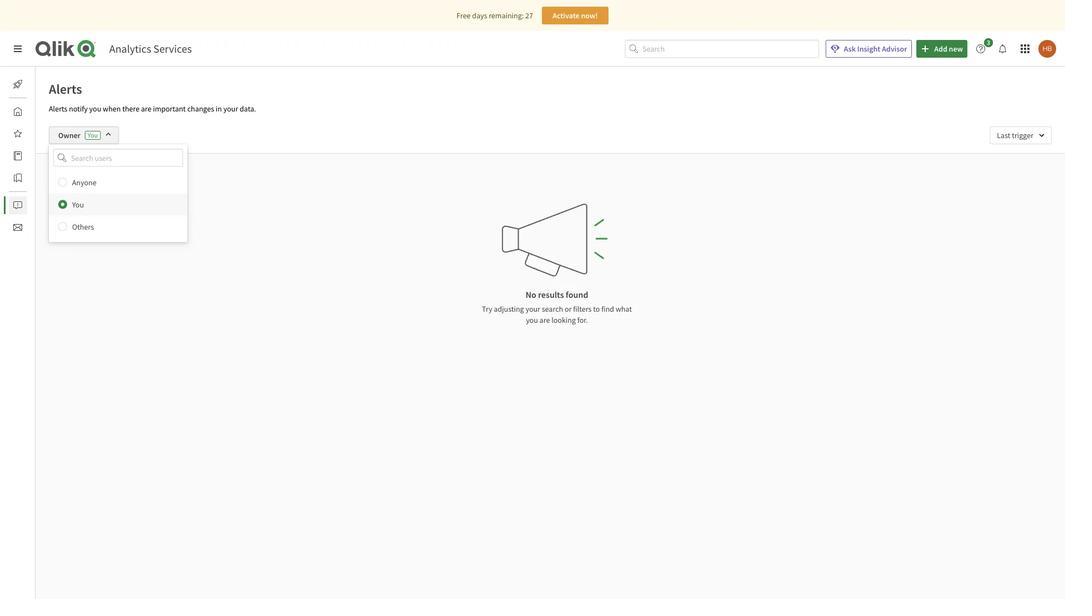 Task type: vqa. For each thing, say whether or not it's contained in the screenshot.
the custom to the top
no



Task type: locate. For each thing, give the bounding box(es) containing it.
found
[[566, 289, 588, 300]]

add new button
[[917, 40, 968, 58]]

activate now! link
[[542, 7, 609, 24]]

open sidebar menu image
[[13, 44, 22, 53]]

1 vertical spatial your
[[526, 304, 541, 314]]

navigation pane element
[[0, 71, 60, 241]]

you down no
[[526, 315, 538, 325]]

2 vertical spatial you
[[526, 315, 538, 325]]

you up others on the left of page
[[72, 200, 84, 210]]

home link
[[9, 103, 55, 120]]

None field
[[49, 149, 188, 167]]

owned by you
[[56, 171, 103, 181]]

1 vertical spatial you
[[91, 171, 103, 181]]

advisor
[[882, 44, 907, 54]]

are
[[141, 104, 151, 114], [540, 315, 550, 325]]

you for notify
[[89, 104, 101, 114]]

are right the there
[[141, 104, 151, 114]]

add
[[935, 44, 948, 54]]

you left 'when'
[[89, 104, 101, 114]]

data.
[[240, 104, 256, 114]]

0 vertical spatial alerts
[[49, 80, 82, 97]]

0 vertical spatial you
[[89, 104, 101, 114]]

ask insight advisor button
[[826, 40, 912, 58]]

for.
[[578, 315, 588, 325]]

1 vertical spatial alerts
[[49, 104, 67, 114]]

what
[[616, 304, 632, 314]]

analytics services element
[[109, 42, 192, 56]]

trigger
[[1012, 130, 1034, 140]]

your down no
[[526, 304, 541, 314]]

results
[[538, 289, 564, 300]]

alerts notify you when there are important changes in your data.
[[49, 104, 256, 114]]

searchbar element
[[625, 40, 819, 58]]

1 horizontal spatial are
[[540, 315, 550, 325]]

you
[[88, 131, 98, 140], [72, 200, 84, 210]]

alerts
[[49, 80, 82, 97], [49, 104, 67, 114], [36, 200, 54, 210]]

2 vertical spatial alerts
[[36, 200, 54, 210]]

collections image
[[13, 174, 22, 183]]

favorites image
[[13, 129, 22, 138]]

search
[[542, 304, 563, 314]]

1 vertical spatial you
[[72, 200, 84, 210]]

27
[[526, 11, 533, 21]]

Search text field
[[643, 40, 819, 58]]

howard brown image
[[1039, 40, 1057, 58]]

now!
[[581, 11, 598, 21]]

free days remaining: 27
[[457, 11, 533, 21]]

free
[[457, 11, 471, 21]]

alerts right the alerts icon in the top left of the page
[[36, 200, 54, 210]]

you
[[89, 104, 101, 114], [91, 171, 103, 181], [526, 315, 538, 325]]

activate now!
[[553, 11, 598, 21]]

0 horizontal spatial you
[[72, 200, 84, 210]]

alerts left notify
[[49, 104, 67, 114]]

home
[[36, 107, 55, 117]]

owner
[[58, 130, 81, 140]]

your inside 'no results found try adjusting your search or filters to find what you are looking for.'
[[526, 304, 541, 314]]

0 vertical spatial your
[[223, 104, 238, 114]]

are inside 'no results found try adjusting your search or filters to find what you are looking for.'
[[540, 315, 550, 325]]

0 vertical spatial you
[[88, 131, 98, 140]]

new
[[949, 44, 963, 54]]

catalog link
[[9, 147, 60, 165]]

you right owner
[[88, 131, 98, 140]]

looking
[[552, 315, 576, 325]]

adjusting
[[494, 304, 524, 314]]

by
[[81, 171, 90, 181]]

ask
[[844, 44, 856, 54]]

your right in
[[223, 104, 238, 114]]

changes
[[187, 104, 214, 114]]

1 vertical spatial are
[[540, 315, 550, 325]]

days
[[472, 11, 487, 21]]

you for by
[[91, 171, 103, 181]]

alerts link
[[9, 196, 54, 214]]

no
[[526, 289, 537, 300]]

1 horizontal spatial you
[[88, 131, 98, 140]]

0 horizontal spatial your
[[223, 104, 238, 114]]

filters region
[[36, 118, 1066, 242]]

your
[[223, 104, 238, 114], [526, 304, 541, 314]]

alerts up notify
[[49, 80, 82, 97]]

alerts inside the "navigation pane" element
[[36, 200, 54, 210]]

3
[[987, 38, 991, 47]]

analytics
[[109, 42, 151, 56]]

you inside button
[[91, 171, 103, 181]]

1 horizontal spatial your
[[526, 304, 541, 314]]

0 horizontal spatial are
[[141, 104, 151, 114]]

are down search
[[540, 315, 550, 325]]

you right by
[[91, 171, 103, 181]]



Task type: describe. For each thing, give the bounding box(es) containing it.
anyone
[[72, 177, 97, 187]]

others
[[72, 222, 94, 232]]

last trigger
[[997, 130, 1034, 140]]

Search users text field
[[69, 149, 170, 167]]

notify
[[69, 104, 88, 114]]

analytics services
[[109, 42, 192, 56]]

insight
[[858, 44, 881, 54]]

ask insight advisor
[[844, 44, 907, 54]]

important
[[153, 104, 186, 114]]

owned
[[56, 171, 80, 181]]

you inside owner option group
[[72, 200, 84, 210]]

in
[[216, 104, 222, 114]]

add new
[[935, 44, 963, 54]]

when
[[103, 104, 121, 114]]

find
[[602, 304, 614, 314]]

or
[[565, 304, 572, 314]]

Last trigger field
[[990, 127, 1052, 144]]

filters
[[573, 304, 592, 314]]

there
[[122, 104, 140, 114]]

services
[[153, 42, 192, 56]]

owned by you button
[[49, 167, 117, 186]]

3 button
[[972, 38, 997, 58]]

0 vertical spatial are
[[141, 104, 151, 114]]

try
[[482, 304, 492, 314]]

last
[[997, 130, 1011, 140]]

activate
[[553, 11, 580, 21]]

alerts image
[[13, 201, 22, 210]]

you inside 'no results found try adjusting your search or filters to find what you are looking for.'
[[526, 315, 538, 325]]

remaining:
[[489, 11, 524, 21]]

owner option group
[[49, 171, 188, 238]]

to
[[593, 304, 600, 314]]

catalog
[[36, 151, 60, 161]]

no results found try adjusting your search or filters to find what you are looking for.
[[482, 289, 632, 325]]

subscriptions image
[[13, 223, 22, 232]]



